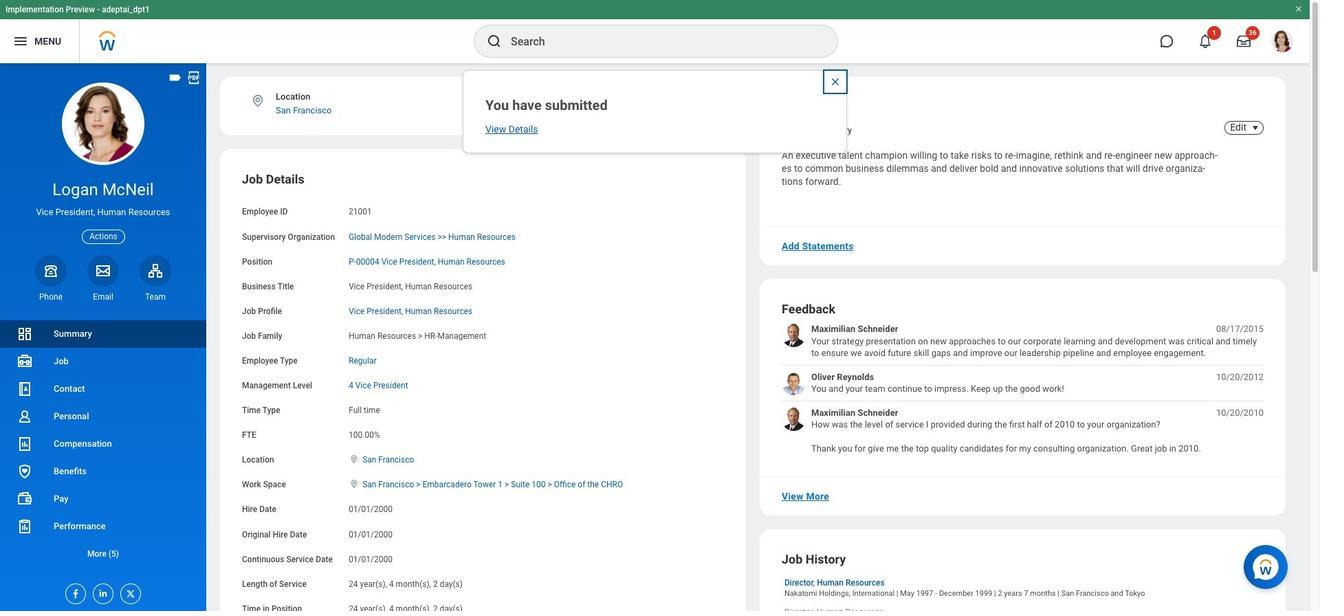 Task type: locate. For each thing, give the bounding box(es) containing it.
caret down image
[[1248, 122, 1264, 133]]

close environment banner image
[[1295, 5, 1303, 13]]

dialog
[[463, 70, 847, 153]]

view team image
[[147, 263, 164, 279]]

0 vertical spatial employee's photo (maximilian schneider) image
[[782, 323, 806, 348]]

full time element
[[349, 403, 380, 415]]

1 horizontal spatial list
[[782, 323, 1264, 455]]

group
[[242, 172, 724, 611]]

banner
[[0, 0, 1310, 63]]

phone image
[[41, 263, 61, 279]]

contact image
[[17, 381, 33, 398]]

close image
[[830, 76, 841, 87]]

Search Workday  search field
[[511, 26, 809, 56]]

employee's photo (maximilian schneider) image down the employee's photo (oliver reynolds)
[[782, 407, 806, 431]]

list
[[0, 320, 206, 568], [782, 323, 1264, 455]]

location image
[[250, 94, 265, 109]]

facebook image
[[66, 585, 81, 600]]

notifications large image
[[1199, 34, 1212, 48]]

0 vertical spatial location image
[[349, 455, 360, 464]]

justify image
[[12, 33, 29, 50]]

employee's photo (maximilian schneider) image
[[782, 323, 806, 348], [782, 407, 806, 431]]

tag image
[[168, 70, 183, 85]]

personal summary element
[[782, 123, 852, 135]]

job image
[[17, 353, 33, 370]]

employee's photo (maximilian schneider) image up the employee's photo (oliver reynolds)
[[782, 323, 806, 348]]

summary image
[[17, 326, 33, 342]]

inbox large image
[[1237, 34, 1251, 48]]

pay image
[[17, 491, 33, 508]]

1 vertical spatial location image
[[349, 480, 360, 489]]

compensation image
[[17, 436, 33, 453]]

location image
[[349, 455, 360, 464], [349, 480, 360, 489]]

personal image
[[17, 409, 33, 425]]

profile logan mcneil image
[[1272, 30, 1294, 55]]

search image
[[486, 33, 503, 50]]

1 vertical spatial employee's photo (maximilian schneider) image
[[782, 407, 806, 431]]



Task type: vqa. For each thing, say whether or not it's contained in the screenshot.
bottommost Employee's Photo (Maximilian Schneider)
yes



Task type: describe. For each thing, give the bounding box(es) containing it.
navigation pane region
[[0, 63, 206, 611]]

team logan mcneil element
[[140, 291, 171, 303]]

linkedin image
[[94, 585, 109, 599]]

0 horizontal spatial list
[[0, 320, 206, 568]]

2 location image from the top
[[349, 480, 360, 489]]

x image
[[121, 585, 136, 600]]

email logan mcneil element
[[87, 291, 119, 303]]

phone logan mcneil element
[[35, 291, 67, 303]]

2 employee's photo (maximilian schneider) image from the top
[[782, 407, 806, 431]]

mail image
[[95, 263, 111, 279]]

employee's photo (oliver reynolds) image
[[782, 371, 806, 395]]

1 location image from the top
[[349, 455, 360, 464]]

1 employee's photo (maximilian schneider) image from the top
[[782, 323, 806, 348]]

view printable version (pdf) image
[[186, 70, 202, 85]]

benefits image
[[17, 464, 33, 480]]

performance image
[[17, 519, 33, 535]]



